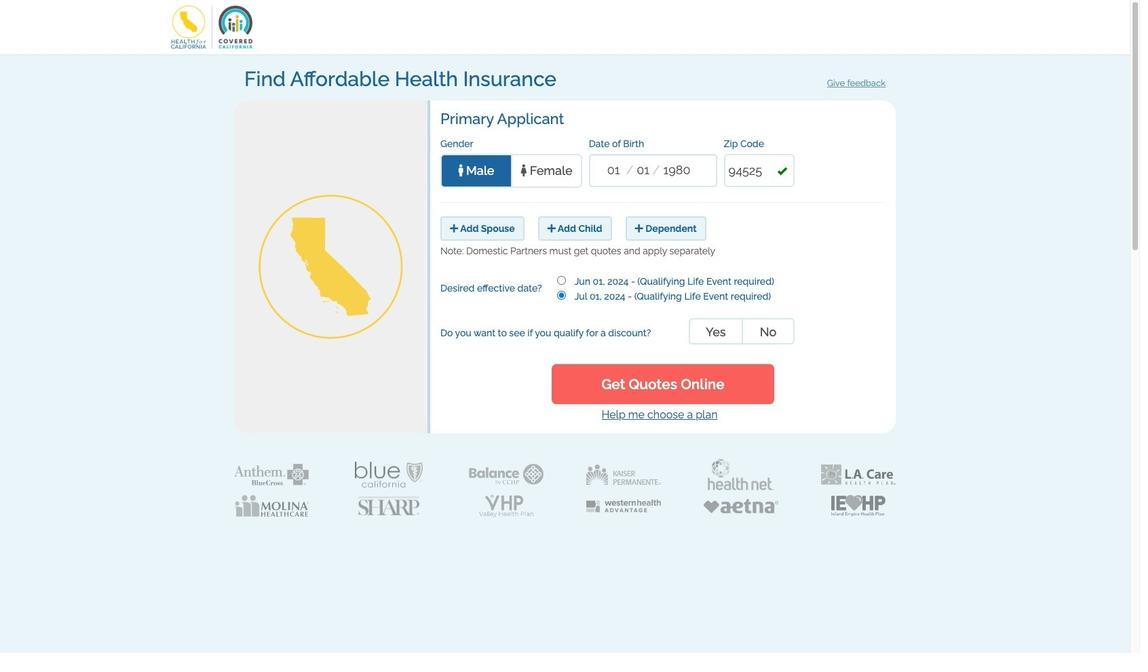 Task type: locate. For each thing, give the bounding box(es) containing it.
aetna health of california inc. image
[[704, 499, 779, 514]]

None text field
[[724, 154, 795, 187]]

plus image
[[450, 224, 458, 234], [548, 224, 556, 234]]

anthem blue cross covered ca image
[[234, 464, 309, 486]]

None radio
[[557, 276, 566, 285], [557, 291, 566, 300], [557, 276, 566, 285], [557, 291, 566, 300]]

molina health insurance image
[[234, 496, 309, 517]]

1 plus image from the left
[[450, 224, 458, 234]]

1 horizontal spatial plus image
[[548, 224, 556, 234]]

male image
[[459, 164, 463, 177]]

mm text field
[[601, 156, 626, 185]]

female image
[[521, 164, 527, 177]]

chinese community health plan image
[[469, 465, 544, 486]]

0 horizontal spatial plus image
[[450, 224, 458, 234]]

form
[[234, 68, 896, 543]]



Task type: describe. For each thing, give the bounding box(es) containing it.
dd text field
[[634, 156, 653, 185]]

ok image
[[778, 166, 787, 176]]

2 plus image from the left
[[548, 224, 556, 234]]

yyyy text field
[[660, 156, 694, 185]]

plus image
[[635, 224, 643, 234]]

covered california health net plans image
[[707, 459, 775, 492]]

valley health insurance image
[[479, 495, 534, 518]]

covered california kaiser plans image
[[587, 465, 661, 485]]

covered california blue shield image
[[355, 462, 423, 488]]

sharp health insurance image
[[358, 497, 420, 516]]

health insurance quotes for california image
[[234, 170, 428, 364]]



